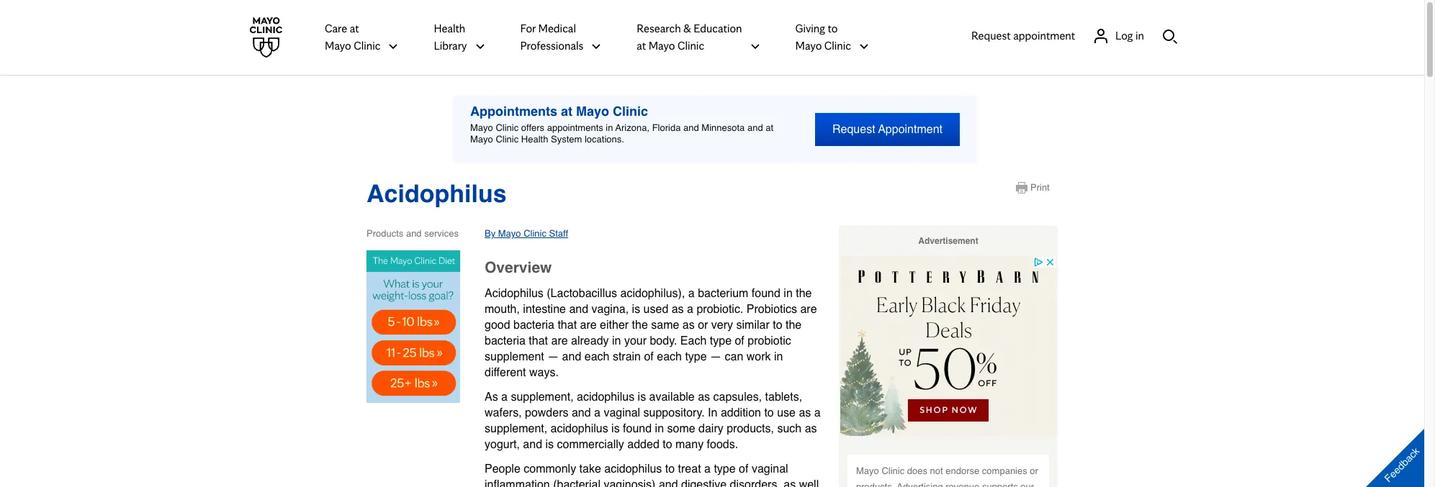 Task type: describe. For each thing, give the bounding box(es) containing it.
and right 'minnesota'
[[748, 122, 763, 133]]

mayo inside overview main content
[[498, 228, 521, 239]]

tablets,
[[765, 391, 802, 404]]

supplement
[[485, 351, 544, 364]]

professionals
[[520, 39, 584, 53]]

supports
[[982, 482, 1018, 488]]

probiotics
[[747, 303, 797, 316]]

is inside acidophilus (lactobacillus acidophilus), a bacterium found in the mouth, intestine and vagina, is used as a probiotic. probiotics are good bacteria that are either the same as or very similar to the bacteria that are already in your body. each type of probiotic supplement — and each strain of each type — can work in different ways.
[[632, 303, 640, 316]]

arizona,
[[616, 122, 650, 133]]

log in
[[1116, 28, 1144, 42]]

wafers,
[[485, 407, 522, 420]]

and up commercially at left
[[572, 407, 591, 420]]

products,
[[727, 423, 774, 436]]

education
[[694, 22, 742, 35]]

clinic inside care at mayo clinic
[[354, 39, 381, 53]]

in inside appointments at mayo clinic mayo clinic offers appointments in arizona, florida and minnesota and at mayo clinic health system locations.
[[606, 122, 613, 133]]

health inside appointments at mayo clinic mayo clinic offers appointments in arizona, florida and minnesota and at mayo clinic health system locations.
[[521, 134, 548, 145]]

at up appointments
[[561, 104, 573, 119]]

0 vertical spatial supplement,
[[511, 391, 574, 404]]

as up same at the left of the page
[[672, 303, 684, 316]]

Log in text field
[[1116, 27, 1144, 44]]

1 each from the left
[[585, 351, 610, 364]]

0 vertical spatial that
[[558, 319, 577, 332]]

florida
[[652, 122, 681, 133]]

many
[[676, 439, 704, 452]]

request appointment
[[972, 28, 1075, 42]]

acidophilus),
[[621, 287, 685, 300]]

the up your
[[632, 319, 648, 332]]

in down either
[[612, 335, 621, 348]]

mayo clinic home page image
[[246, 17, 286, 58]]

as up in
[[698, 391, 710, 404]]

by
[[485, 228, 496, 239]]

care at mayo clinic
[[325, 22, 381, 53]]

in inside as a supplement, acidophilus is available as capsules, tablets, wafers, powders and a vaginal suppository. in addition to use as a supplement, acidophilus is found in some dairy products, such as yogurt, and is commercially added to many foods.
[[655, 423, 664, 436]]

ways.
[[529, 367, 559, 380]]

products
[[367, 228, 404, 239]]

a right as
[[501, 391, 508, 404]]

mouth,
[[485, 303, 520, 316]]

system
[[551, 134, 582, 145]]

work
[[747, 351, 771, 364]]

powders
[[525, 407, 569, 420]]

1 vertical spatial bacteria
[[485, 335, 526, 348]]

to inside people commonly take acidophilus to treat a type of vaginal inflammation (bacterial vaginosis) and digestive disorders, as wel
[[665, 463, 675, 476]]

body.
[[650, 335, 677, 348]]

acidophilus for supplement,
[[577, 391, 635, 404]]

mayo inside giving to mayo clinic
[[796, 39, 822, 53]]

care
[[325, 22, 347, 35]]

bacterium
[[698, 287, 749, 300]]

advertisement
[[919, 236, 979, 246]]

endorse
[[946, 466, 980, 477]]

1 vertical spatial acidophilus
[[551, 423, 608, 436]]

0 vertical spatial of
[[735, 335, 745, 348]]

0 horizontal spatial are
[[551, 335, 568, 348]]

appointments
[[470, 104, 557, 119]]

(lactobacillus
[[547, 287, 617, 300]]

in up probiotics
[[784, 287, 793, 300]]

for medical professionals button
[[520, 19, 602, 55]]

advertising
[[897, 482, 943, 488]]

giving
[[796, 22, 825, 35]]

acidophilus link
[[367, 180, 507, 208]]

addition
[[721, 407, 761, 420]]

dairy
[[699, 423, 724, 436]]

to inside giving to mayo clinic
[[828, 22, 838, 35]]

as up each
[[683, 319, 695, 332]]

overview main content
[[485, 226, 822, 488]]

appointments at mayo clinic mayo clinic offers appointments in arizona, florida and minnesota and at mayo clinic health system locations.
[[470, 104, 774, 145]]

clinic inside mayo clinic does not endorse companies or products. advertising revenue supports ou
[[882, 466, 905, 477]]

1 vertical spatial supplement,
[[485, 423, 547, 436]]

appointment
[[1013, 28, 1075, 42]]

to left the use
[[764, 407, 774, 420]]

each
[[681, 335, 707, 348]]

at inside research & education at mayo clinic
[[637, 39, 646, 53]]

is up commercially at left
[[612, 423, 620, 436]]

request appointment
[[833, 123, 943, 136]]

offers
[[521, 122, 545, 133]]

foods.
[[707, 439, 738, 452]]

acidophilus (lactobacillus acidophilus), a bacterium found in the mouth, intestine and vagina, is used as a probiotic. probiotics are good bacteria that are either the same as or very similar to the bacteria that are already in your body. each type of probiotic supplement — and each strain of each type — can work in different ways.
[[485, 287, 817, 380]]

same
[[651, 319, 679, 332]]

does
[[907, 466, 928, 477]]

for medical professionals
[[520, 22, 584, 53]]

library
[[434, 39, 467, 53]]

clinic inside overview main content
[[524, 228, 547, 239]]

or inside acidophilus (lactobacillus acidophilus), a bacterium found in the mouth, intestine and vagina, is used as a probiotic. probiotics are good bacteria that are either the same as or very similar to the bacteria that are already in your body. each type of probiotic supplement — and each strain of each type — can work in different ways.
[[698, 319, 708, 332]]

and down already on the left of page
[[562, 351, 581, 364]]

of inside people commonly take acidophilus to treat a type of vaginal inflammation (bacterial vaginosis) and digestive disorders, as wel
[[739, 463, 749, 476]]

by mayo clinic staff link
[[485, 228, 568, 239]]

disorders,
[[730, 479, 781, 488]]

and down (lactobacillus
[[569, 303, 588, 316]]

good
[[485, 319, 510, 332]]

companies
[[982, 466, 1028, 477]]

log in link
[[1093, 27, 1144, 44]]

revenue
[[946, 482, 980, 488]]

clinic inside giving to mayo clinic
[[825, 39, 851, 53]]

&
[[684, 22, 691, 35]]

can
[[725, 351, 744, 364]]

and inside people commonly take acidophilus to treat a type of vaginal inflammation (bacterial vaginosis) and digestive disorders, as wel
[[659, 479, 678, 488]]

appointment
[[878, 123, 943, 136]]

log
[[1116, 28, 1133, 42]]

research & education at mayo clinic
[[637, 22, 742, 53]]

your
[[624, 335, 647, 348]]

such
[[777, 423, 802, 436]]

commercially
[[557, 439, 624, 452]]

acidophilus for take
[[604, 463, 662, 476]]

feedback
[[1383, 446, 1422, 485]]

2 each from the left
[[657, 351, 682, 364]]

vagina,
[[592, 303, 629, 316]]



Task type: locate. For each thing, give the bounding box(es) containing it.
mayo clinic does not endorse companies or products. advertising revenue supports ou
[[856, 466, 1039, 488]]

care at mayo clinic button
[[325, 19, 399, 55]]

request
[[972, 28, 1011, 42], [833, 123, 875, 136]]

2 vertical spatial are
[[551, 335, 568, 348]]

overview
[[485, 259, 552, 277]]

bacteria down intestine
[[514, 319, 555, 332]]

health library button
[[434, 19, 486, 55]]

or
[[698, 319, 708, 332], [1030, 466, 1039, 477]]

as right such
[[805, 423, 817, 436]]

in right log
[[1136, 28, 1144, 42]]

people commonly take acidophilus to treat a type of vaginal inflammation (bacterial vaginosis) and digestive disorders, as wel
[[485, 463, 819, 488]]

vaginal inside people commonly take acidophilus to treat a type of vaginal inflammation (bacterial vaginosis) and digestive disorders, as wel
[[752, 463, 788, 476]]

research
[[637, 22, 681, 35]]

health inside health library
[[434, 22, 465, 35]]

as inside people commonly take acidophilus to treat a type of vaginal inflammation (bacterial vaginosis) and digestive disorders, as wel
[[784, 479, 796, 488]]

or inside mayo clinic does not endorse companies or products. advertising revenue supports ou
[[1030, 466, 1039, 477]]

supplement, down wafers,
[[485, 423, 547, 436]]

as right disorders,
[[784, 479, 796, 488]]

in down suppository.
[[655, 423, 664, 436]]

is left available
[[638, 391, 646, 404]]

0 vertical spatial or
[[698, 319, 708, 332]]

health down the offers
[[521, 134, 548, 145]]

or up each
[[698, 319, 708, 332]]

request for request appointment
[[972, 28, 1011, 42]]

0 vertical spatial health
[[434, 22, 465, 35]]

as
[[485, 391, 498, 404]]

found up the added
[[623, 423, 652, 436]]

1 vertical spatial type
[[685, 351, 707, 364]]

used
[[644, 303, 669, 316]]

in
[[1136, 28, 1144, 42], [606, 122, 613, 133], [784, 287, 793, 300], [612, 335, 621, 348], [774, 351, 783, 364], [655, 423, 664, 436]]

yogurt,
[[485, 439, 520, 452]]

staff
[[549, 228, 568, 239]]

acidophilus up services
[[367, 180, 507, 208]]

medical
[[538, 22, 576, 35]]

products.
[[856, 482, 895, 488]]

to down probiotics
[[773, 319, 783, 332]]

each down already on the left of page
[[585, 351, 610, 364]]

2 vertical spatial type
[[714, 463, 736, 476]]

commonly
[[524, 463, 576, 476]]

treat
[[678, 463, 701, 476]]

2 vertical spatial acidophilus
[[604, 463, 662, 476]]

is left used
[[632, 303, 640, 316]]

health up library
[[434, 22, 465, 35]]

0 horizontal spatial —
[[547, 351, 559, 364]]

0 horizontal spatial each
[[585, 351, 610, 364]]

0 horizontal spatial health
[[434, 22, 465, 35]]

people
[[485, 463, 521, 476]]

the
[[796, 287, 812, 300], [632, 319, 648, 332], [786, 319, 802, 332]]

0 vertical spatial type
[[710, 335, 732, 348]]

vaginal up disorders,
[[752, 463, 788, 476]]

supplement,
[[511, 391, 574, 404], [485, 423, 547, 436]]

at right care
[[350, 22, 359, 35]]

in
[[708, 407, 718, 420]]

as right the use
[[799, 407, 811, 420]]

each down body.
[[657, 351, 682, 364]]

type down each
[[685, 351, 707, 364]]

take
[[579, 463, 601, 476]]

acidophilus
[[577, 391, 635, 404], [551, 423, 608, 436], [604, 463, 662, 476]]

a up commercially at left
[[594, 407, 601, 420]]

1 horizontal spatial request
[[972, 28, 1011, 42]]

acidophilus up commercially at left
[[551, 423, 608, 436]]

1 vertical spatial or
[[1030, 466, 1039, 477]]

found inside acidophilus (lactobacillus acidophilus), a bacterium found in the mouth, intestine and vagina, is used as a probiotic. probiotics are good bacteria that are either the same as or very similar to the bacteria that are already in your body. each type of probiotic supplement — and each strain of each type — can work in different ways.
[[752, 287, 781, 300]]

1 vertical spatial acidophilus
[[485, 287, 544, 300]]

1 — from the left
[[547, 351, 559, 364]]

request left "appointment"
[[833, 123, 875, 136]]

type inside people commonly take acidophilus to treat a type of vaginal inflammation (bacterial vaginosis) and digestive disorders, as wel
[[714, 463, 736, 476]]

similar
[[736, 319, 770, 332]]

vaginosis)
[[604, 479, 656, 488]]

mayo inside mayo clinic does not endorse companies or products. advertising revenue supports ou
[[856, 466, 879, 477]]

acidophilus inside acidophilus (lactobacillus acidophilus), a bacterium found in the mouth, intestine and vagina, is used as a probiotic. probiotics are good bacteria that are either the same as or very similar to the bacteria that are already in your body. each type of probiotic supplement — and each strain of each type — can work in different ways.
[[485, 287, 544, 300]]

1 horizontal spatial vaginal
[[752, 463, 788, 476]]

mayo
[[325, 39, 351, 53], [649, 39, 675, 53], [796, 39, 822, 53], [576, 104, 609, 119], [470, 122, 493, 133], [470, 134, 493, 145], [498, 228, 521, 239], [856, 466, 879, 477]]

health
[[434, 22, 465, 35], [521, 134, 548, 145]]

of up can
[[735, 335, 745, 348]]

probiotic.
[[697, 303, 744, 316]]

at
[[350, 22, 359, 35], [637, 39, 646, 53], [561, 104, 573, 119], [766, 122, 774, 133]]

at down the research
[[637, 39, 646, 53]]

a right the use
[[814, 407, 821, 420]]

to
[[828, 22, 838, 35], [773, 319, 783, 332], [764, 407, 774, 420], [663, 439, 672, 452], [665, 463, 675, 476]]

request left appointment
[[972, 28, 1011, 42]]

the up probiotics
[[796, 287, 812, 300]]

a left bacterium
[[688, 287, 695, 300]]

0 vertical spatial are
[[801, 303, 817, 316]]

request inside text box
[[972, 28, 1011, 42]]

clinic inside research & education at mayo clinic
[[678, 39, 704, 53]]

2 horizontal spatial are
[[801, 303, 817, 316]]

at inside care at mayo clinic
[[350, 22, 359, 35]]

the mayo clinic diet: what is your weight-loss goal? 5-10 lbs, 11-25 lbs, or 25+ lbs image
[[367, 251, 460, 403]]

a left probiotic.
[[687, 303, 694, 316]]

Request appointment text field
[[972, 27, 1075, 44]]

0 horizontal spatial or
[[698, 319, 708, 332]]

1 vertical spatial of
[[644, 351, 654, 364]]

2 vertical spatial of
[[739, 463, 749, 476]]

minnesota
[[702, 122, 745, 133]]

by mayo clinic staff
[[485, 228, 568, 239]]

type down the very
[[710, 335, 732, 348]]

0 vertical spatial request
[[972, 28, 1011, 42]]

2 — from the left
[[710, 351, 722, 364]]

print
[[1031, 182, 1050, 193]]

and left services
[[406, 228, 422, 239]]

vaginal up the added
[[604, 407, 640, 420]]

a up digestive
[[704, 463, 711, 476]]

to right the 'giving'
[[828, 22, 838, 35]]

in up "locations."
[[606, 122, 613, 133]]

1 horizontal spatial —
[[710, 351, 722, 364]]

— up 'ways.'
[[547, 351, 559, 364]]

different
[[485, 367, 526, 380]]

that up supplement
[[529, 335, 548, 348]]

supplement, up powders
[[511, 391, 574, 404]]

0 vertical spatial acidophilus
[[367, 180, 507, 208]]

a inside people commonly take acidophilus to treat a type of vaginal inflammation (bacterial vaginosis) and digestive disorders, as wel
[[704, 463, 711, 476]]

and up 'commonly'
[[523, 439, 542, 452]]

1 horizontal spatial each
[[657, 351, 682, 364]]

1 horizontal spatial are
[[580, 319, 597, 332]]

print link
[[1016, 180, 1058, 196]]

probiotic
[[748, 335, 791, 348]]

acidophilus inside people commonly take acidophilus to treat a type of vaginal inflammation (bacterial vaginosis) and digestive disorders, as wel
[[604, 463, 662, 476]]

acidophilus up vaginosis)
[[604, 463, 662, 476]]

found inside as a supplement, acidophilus is available as capsules, tablets, wafers, powders and a vaginal suppository. in addition to use as a supplement, acidophilus is found in some dairy products, such as yogurt, and is commercially added to many foods.
[[623, 423, 652, 436]]

a
[[688, 287, 695, 300], [687, 303, 694, 316], [501, 391, 508, 404], [594, 407, 601, 420], [814, 407, 821, 420], [704, 463, 711, 476]]

— left can
[[710, 351, 722, 364]]

0 horizontal spatial found
[[623, 423, 652, 436]]

some
[[667, 423, 695, 436]]

0 vertical spatial vaginal
[[604, 407, 640, 420]]

as
[[672, 303, 684, 316], [683, 319, 695, 332], [698, 391, 710, 404], [799, 407, 811, 420], [805, 423, 817, 436], [784, 479, 796, 488]]

at right 'minnesota'
[[766, 122, 774, 133]]

found up probiotics
[[752, 287, 781, 300]]

inflammation
[[485, 479, 550, 488]]

0 horizontal spatial that
[[529, 335, 548, 348]]

products and services
[[367, 228, 459, 239]]

use
[[777, 407, 796, 420]]

in inside log in text field
[[1136, 28, 1144, 42]]

type
[[710, 335, 732, 348], [685, 351, 707, 364], [714, 463, 736, 476]]

is
[[632, 303, 640, 316], [638, 391, 646, 404], [612, 423, 620, 436], [546, 439, 554, 452]]

1 vertical spatial request
[[833, 123, 875, 136]]

1 horizontal spatial health
[[521, 134, 548, 145]]

is up 'commonly'
[[546, 439, 554, 452]]

that up already on the left of page
[[558, 319, 577, 332]]

0 vertical spatial bacteria
[[514, 319, 555, 332]]

1 vertical spatial are
[[580, 319, 597, 332]]

and
[[684, 122, 699, 133], [748, 122, 763, 133], [406, 228, 422, 239], [569, 303, 588, 316], [562, 351, 581, 364], [572, 407, 591, 420], [523, 439, 542, 452], [659, 479, 678, 488]]

digestive
[[681, 479, 727, 488]]

giving to mayo clinic
[[796, 22, 851, 53]]

very
[[711, 319, 733, 332]]

already
[[571, 335, 609, 348]]

either
[[600, 319, 629, 332]]

—
[[547, 351, 559, 364], [710, 351, 722, 364]]

bacteria
[[514, 319, 555, 332], [485, 335, 526, 348]]

locations.
[[585, 134, 624, 145]]

advertisement region
[[840, 256, 1057, 437]]

added
[[628, 439, 660, 452]]

1 horizontal spatial or
[[1030, 466, 1039, 477]]

suppository.
[[644, 407, 705, 420]]

are up already on the left of page
[[580, 319, 597, 332]]

acidophilus for acidophilus
[[367, 180, 507, 208]]

feedback button
[[1354, 417, 1435, 488]]

vaginal inside as a supplement, acidophilus is available as capsules, tablets, wafers, powders and a vaginal suppository. in addition to use as a supplement, acidophilus is found in some dairy products, such as yogurt, and is commercially added to many foods.
[[604, 407, 640, 420]]

capsules,
[[713, 391, 762, 404]]

(bacterial
[[553, 479, 601, 488]]

mayo inside care at mayo clinic
[[325, 39, 351, 53]]

services
[[424, 228, 459, 239]]

0 horizontal spatial vaginal
[[604, 407, 640, 420]]

acidophilus up mouth,
[[485, 287, 544, 300]]

giving to mayo clinic button
[[796, 19, 870, 55]]

1 vertical spatial vaginal
[[752, 463, 788, 476]]

available
[[649, 391, 695, 404]]

not
[[930, 466, 943, 477]]

bacteria down good
[[485, 335, 526, 348]]

0 vertical spatial found
[[752, 287, 781, 300]]

for
[[520, 22, 536, 35]]

the down probiotics
[[786, 319, 802, 332]]

acidophilus for acidophilus (lactobacillus acidophilus), a bacterium found in the mouth, intestine and vagina, is used as a probiotic. probiotics are good bacteria that are either the same as or very similar to the bacteria that are already in your body. each type of probiotic supplement — and each strain of each type — can work in different ways.
[[485, 287, 544, 300]]

type down foods.
[[714, 463, 736, 476]]

1 horizontal spatial found
[[752, 287, 781, 300]]

of down your
[[644, 351, 654, 364]]

or right companies
[[1030, 466, 1039, 477]]

as a supplement, acidophilus is available as capsules, tablets, wafers, powders and a vaginal suppository. in addition to use as a supplement, acidophilus is found in some dairy products, such as yogurt, and is commercially added to many foods.
[[485, 391, 821, 452]]

are left already on the left of page
[[551, 335, 568, 348]]

of up disorders,
[[739, 463, 749, 476]]

1 horizontal spatial that
[[558, 319, 577, 332]]

to down some
[[663, 439, 672, 452]]

in down probiotic at the right of page
[[774, 351, 783, 364]]

0 vertical spatial acidophilus
[[577, 391, 635, 404]]

mayo inside research & education at mayo clinic
[[649, 39, 675, 53]]

1 vertical spatial that
[[529, 335, 548, 348]]

acidophilus down "strain"
[[577, 391, 635, 404]]

intestine
[[523, 303, 566, 316]]

are right probiotics
[[801, 303, 817, 316]]

to inside acidophilus (lactobacillus acidophilus), a bacterium found in the mouth, intestine and vagina, is used as a probiotic. probiotics are good bacteria that are either the same as or very similar to the bacteria that are already in your body. each type of probiotic supplement — and each strain of each type — can work in different ways.
[[773, 319, 783, 332]]

request for request appointment
[[833, 123, 875, 136]]

and left digestive
[[659, 479, 678, 488]]

and right florida on the left top of the page
[[684, 122, 699, 133]]

vaginal
[[604, 407, 640, 420], [752, 463, 788, 476]]

0 horizontal spatial request
[[833, 123, 875, 136]]

1 vertical spatial health
[[521, 134, 548, 145]]

strain
[[613, 351, 641, 364]]

to left treat
[[665, 463, 675, 476]]

1 vertical spatial found
[[623, 423, 652, 436]]



Task type: vqa. For each thing, say whether or not it's contained in the screenshot.
Pancreas transplant to cure diabetes
no



